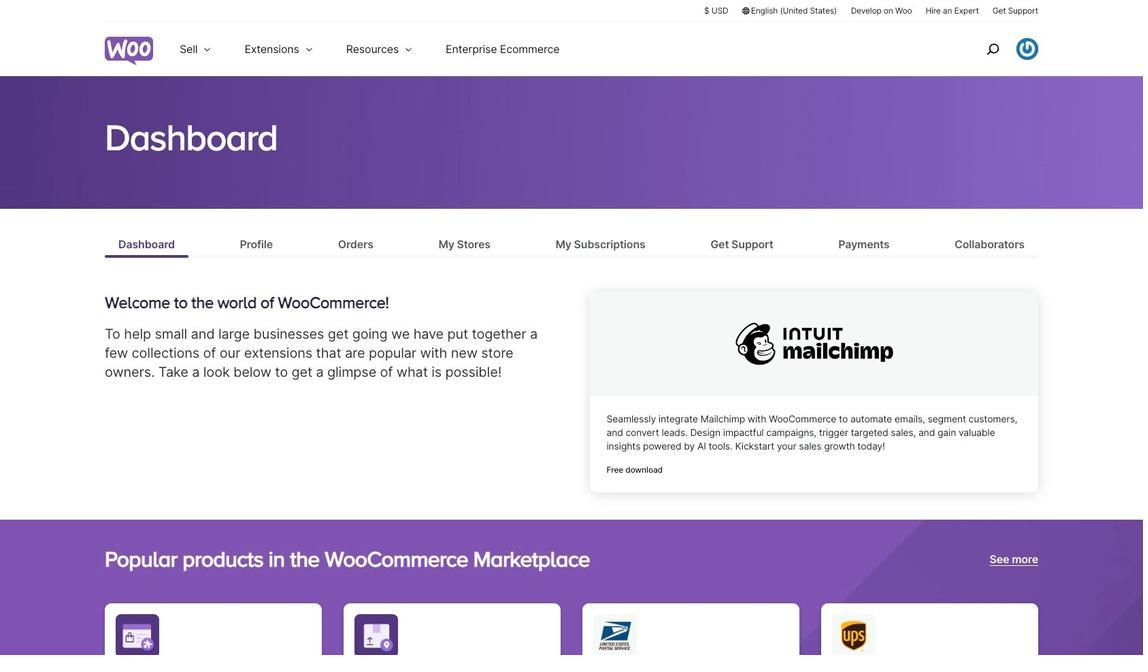 Task type: describe. For each thing, give the bounding box(es) containing it.
service navigation menu element
[[958, 27, 1039, 71]]

open account menu image
[[1017, 38, 1039, 60]]

search image
[[982, 38, 1004, 60]]



Task type: vqa. For each thing, say whether or not it's contained in the screenshot.
LOCK image
no



